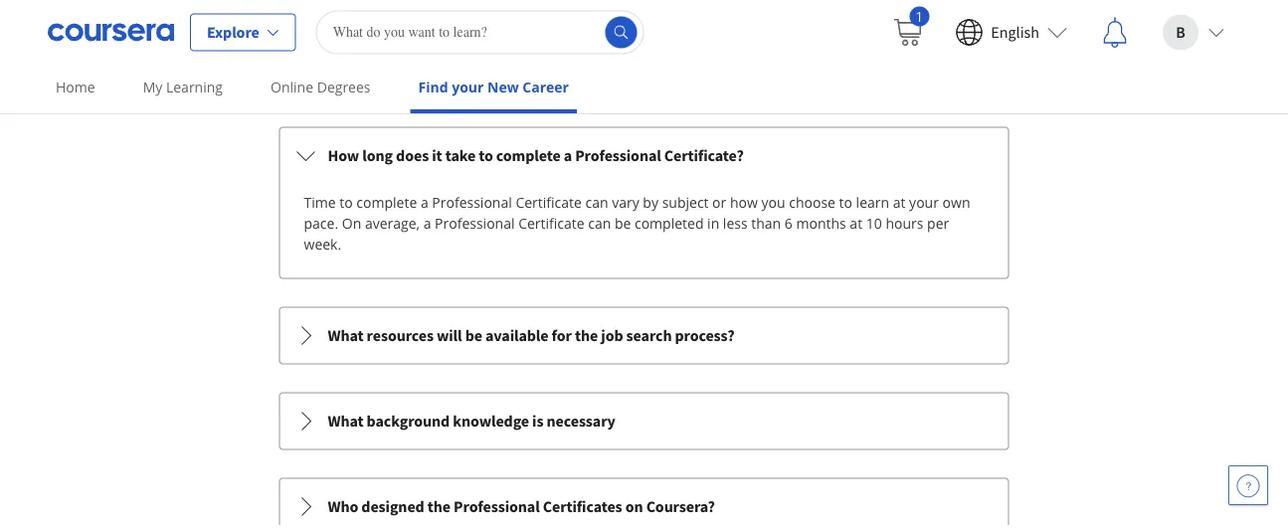 Task type: describe. For each thing, give the bounding box(es) containing it.
0 horizontal spatial at
[[850, 214, 863, 233]]

necessary
[[547, 412, 616, 432]]

subject
[[662, 193, 709, 212]]

or
[[713, 193, 727, 212]]

1 vertical spatial certificate
[[519, 214, 585, 233]]

less
[[723, 214, 748, 233]]

be inside dropdown button
[[465, 327, 483, 347]]

1
[[916, 6, 924, 25]]

0 vertical spatial your
[[452, 78, 484, 97]]

who designed the professional certificates on coursera? button
[[280, 480, 1009, 525]]

take
[[446, 146, 476, 166]]

knowledge
[[453, 412, 530, 432]]

job
[[601, 327, 624, 347]]

1 horizontal spatial at
[[893, 193, 906, 212]]

learning
[[166, 78, 223, 97]]

find your new career link
[[411, 65, 577, 113]]

than
[[752, 214, 781, 233]]

is
[[533, 412, 544, 432]]

own
[[943, 193, 971, 212]]

1 vertical spatial can
[[588, 214, 611, 233]]

home
[[56, 78, 95, 97]]

home link
[[48, 65, 103, 109]]

my learning
[[143, 78, 223, 97]]

1 vertical spatial a
[[421, 193, 429, 212]]

b button
[[1148, 0, 1241, 64]]

search
[[627, 327, 672, 347]]

6
[[785, 214, 793, 233]]

what for what background knowledge is necessary
[[328, 412, 364, 432]]

a inside dropdown button
[[564, 146, 572, 166]]

the inside dropdown button
[[428, 498, 451, 518]]

it
[[432, 146, 442, 166]]

career
[[523, 78, 569, 97]]

vary
[[612, 193, 640, 212]]

you
[[762, 193, 786, 212]]

certificate?
[[665, 146, 744, 166]]

what background knowledge is necessary button
[[280, 394, 1009, 450]]

explore
[[207, 22, 259, 42]]

resources
[[367, 327, 434, 347]]

coursera?
[[647, 498, 715, 518]]

be inside time to complete a professional certificate can vary by subject or how you choose to learn at your own pace. on average, a professional certificate can be completed in less than 6 months at 10 hours per week.
[[615, 214, 631, 233]]

available
[[486, 327, 549, 347]]

online degrees
[[271, 78, 371, 97]]

how
[[328, 146, 359, 166]]

0 vertical spatial certificate
[[516, 193, 582, 212]]

0 horizontal spatial to
[[340, 193, 353, 212]]

2 vertical spatial a
[[424, 214, 431, 233]]

week.
[[304, 235, 342, 254]]

certificates
[[543, 498, 623, 518]]

degrees
[[317, 78, 371, 97]]

pace.
[[304, 214, 339, 233]]



Task type: vqa. For each thing, say whether or not it's contained in the screenshot.
first 'What'
yes



Task type: locate. For each thing, give the bounding box(es) containing it.
time to complete a professional certificate can vary by subject or how you choose to learn at your own pace. on average, a professional certificate can be completed in less than 6 months at 10 hours per week.
[[304, 193, 971, 254]]

what
[[328, 327, 364, 347], [328, 412, 364, 432]]

a down does
[[421, 193, 429, 212]]

on
[[626, 498, 643, 518]]

shopping cart: 1 item element
[[892, 6, 930, 48]]

can
[[586, 193, 609, 212], [588, 214, 611, 233]]

1 horizontal spatial be
[[615, 214, 631, 233]]

1 vertical spatial complete
[[357, 193, 417, 212]]

a right average,
[[424, 214, 431, 233]]

0 vertical spatial be
[[615, 214, 631, 233]]

1 vertical spatial what
[[328, 412, 364, 432]]

by
[[643, 193, 659, 212]]

what background knowledge is necessary
[[328, 412, 616, 432]]

background
[[367, 412, 450, 432]]

the inside dropdown button
[[575, 327, 598, 347]]

complete up average,
[[357, 193, 417, 212]]

a down career
[[564, 146, 572, 166]]

help center image
[[1237, 474, 1261, 498]]

at
[[893, 193, 906, 212], [850, 214, 863, 233]]

None search field
[[316, 10, 645, 54]]

1 horizontal spatial to
[[479, 146, 493, 166]]

who
[[328, 498, 359, 518]]

2 horizontal spatial to
[[840, 193, 853, 212]]

average,
[[365, 214, 420, 233]]

1 vertical spatial be
[[465, 327, 483, 347]]

professional
[[575, 146, 662, 166], [432, 193, 512, 212], [435, 214, 515, 233], [454, 498, 540, 518]]

what resources will be available for the job search process?
[[328, 327, 735, 347]]

complete inside time to complete a professional certificate can vary by subject or how you choose to learn at your own pace. on average, a professional certificate can be completed in less than 6 months at 10 hours per week.
[[357, 193, 417, 212]]

completed
[[635, 214, 704, 233]]

certificate
[[516, 193, 582, 212], [519, 214, 585, 233]]

time
[[304, 193, 336, 212]]

long
[[363, 146, 393, 166]]

months
[[797, 214, 847, 233]]

find your new career
[[419, 78, 569, 97]]

who designed the professional certificates on coursera?
[[328, 498, 715, 518]]

will
[[437, 327, 462, 347]]

my learning link
[[135, 65, 231, 109]]

to inside dropdown button
[[479, 146, 493, 166]]

my
[[143, 78, 163, 97]]

what for what resources will be available for the job search process?
[[328, 327, 364, 347]]

What do you want to learn? text field
[[316, 10, 645, 54]]

your up per in the top of the page
[[910, 193, 939, 212]]

learn
[[857, 193, 890, 212]]

10
[[867, 214, 883, 233]]

how long does it take to complete a professional certificate?
[[328, 146, 744, 166]]

0 horizontal spatial be
[[465, 327, 483, 347]]

can left the vary
[[586, 193, 609, 212]]

find
[[419, 78, 448, 97]]

0 vertical spatial complete
[[496, 146, 561, 166]]

what inside dropdown button
[[328, 412, 364, 432]]

b
[[1177, 22, 1186, 42]]

to up on
[[340, 193, 353, 212]]

0 vertical spatial a
[[564, 146, 572, 166]]

1 horizontal spatial the
[[575, 327, 598, 347]]

does
[[396, 146, 429, 166]]

what left background
[[328, 412, 364, 432]]

1 vertical spatial your
[[910, 193, 939, 212]]

1 vertical spatial at
[[850, 214, 863, 233]]

choose
[[789, 193, 836, 212]]

coursera image
[[48, 16, 174, 48]]

for
[[552, 327, 572, 347]]

on
[[342, 214, 362, 233]]

0 horizontal spatial your
[[452, 78, 484, 97]]

online
[[271, 78, 314, 97]]

complete inside how long does it take to complete a professional certificate? dropdown button
[[496, 146, 561, 166]]

to
[[479, 146, 493, 166], [340, 193, 353, 212], [840, 193, 853, 212]]

how
[[730, 193, 758, 212]]

0 vertical spatial at
[[893, 193, 906, 212]]

the right designed
[[428, 498, 451, 518]]

the right for
[[575, 327, 598, 347]]

your inside time to complete a professional certificate can vary by subject or how you choose to learn at your own pace. on average, a professional certificate can be completed in less than 6 months at 10 hours per week.
[[910, 193, 939, 212]]

a
[[564, 146, 572, 166], [421, 193, 429, 212], [424, 214, 431, 233]]

process?
[[675, 327, 735, 347]]

be
[[615, 214, 631, 233], [465, 327, 483, 347]]

at left 10
[[850, 214, 863, 233]]

what resources will be available for the job search process? button
[[280, 309, 1009, 364]]

the
[[575, 327, 598, 347], [428, 498, 451, 518]]

be right will
[[465, 327, 483, 347]]

per
[[928, 214, 950, 233]]

new
[[488, 78, 519, 97]]

be down the vary
[[615, 214, 631, 233]]

1 vertical spatial the
[[428, 498, 451, 518]]

0 vertical spatial what
[[328, 327, 364, 347]]

designed
[[362, 498, 425, 518]]

your
[[452, 78, 484, 97], [910, 193, 939, 212]]

what left resources
[[328, 327, 364, 347]]

online degrees link
[[263, 65, 379, 109]]

0 vertical spatial can
[[586, 193, 609, 212]]

hours
[[886, 214, 924, 233]]

what inside dropdown button
[[328, 327, 364, 347]]

to right take
[[479, 146, 493, 166]]

1 horizontal spatial complete
[[496, 146, 561, 166]]

0 horizontal spatial the
[[428, 498, 451, 518]]

can left completed
[[588, 214, 611, 233]]

2 what from the top
[[328, 412, 364, 432]]

1 horizontal spatial your
[[910, 193, 939, 212]]

complete right take
[[496, 146, 561, 166]]

english button
[[940, 0, 1084, 64]]

to left learn
[[840, 193, 853, 212]]

complete
[[496, 146, 561, 166], [357, 193, 417, 212]]

english
[[992, 22, 1040, 42]]

your right find
[[452, 78, 484, 97]]

1 what from the top
[[328, 327, 364, 347]]

how long does it take to complete a professional certificate? button
[[280, 129, 1009, 184]]

in
[[708, 214, 720, 233]]

explore button
[[190, 13, 296, 51]]

0 vertical spatial the
[[575, 327, 598, 347]]

1 link
[[876, 0, 940, 64]]

at up hours at right
[[893, 193, 906, 212]]

0 horizontal spatial complete
[[357, 193, 417, 212]]



